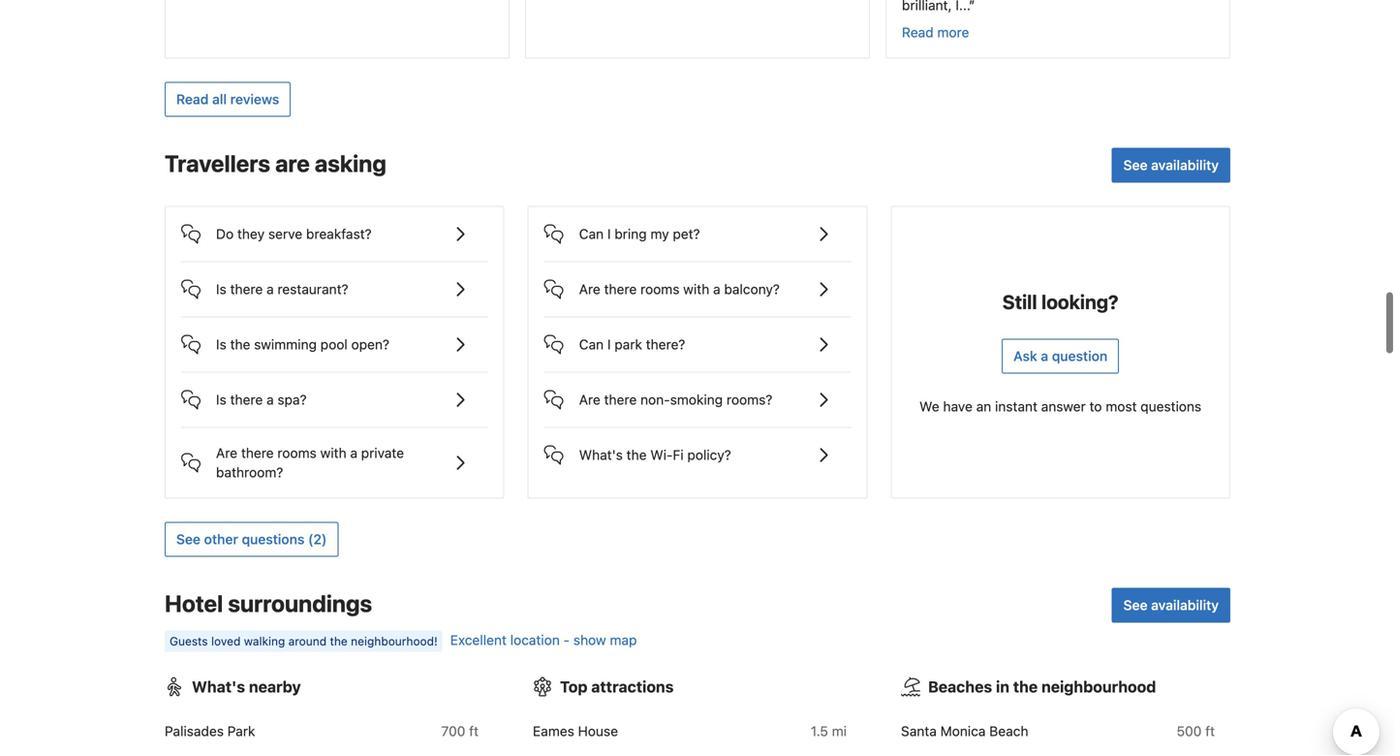 Task type: vqa. For each thing, say whether or not it's contained in the screenshot.
2nd the price from the bottom
no



Task type: locate. For each thing, give the bounding box(es) containing it.
0 vertical spatial are
[[579, 281, 601, 297]]

1 is from the top
[[216, 281, 227, 297]]

0 horizontal spatial what's
[[192, 678, 245, 696]]

0 vertical spatial questions
[[1141, 399, 1202, 415]]

questions inside button
[[242, 531, 305, 547]]

a left "restaurant?"
[[267, 281, 274, 297]]

2 is from the top
[[216, 337, 227, 353]]

3 is from the top
[[216, 392, 227, 408]]

are
[[579, 281, 601, 297], [579, 392, 601, 408], [216, 445, 238, 461]]

see
[[1124, 157, 1148, 173], [176, 531, 201, 547], [1124, 597, 1148, 613]]

monica
[[941, 723, 986, 739]]

attractions
[[592, 678, 674, 696]]

can for can i park there?
[[579, 337, 604, 353]]

there down they
[[230, 281, 263, 297]]

there
[[230, 281, 263, 297], [604, 281, 637, 297], [230, 392, 263, 408], [604, 392, 637, 408], [241, 445, 274, 461]]

1 can from the top
[[579, 226, 604, 242]]

is there a spa?
[[216, 392, 307, 408]]

2 vertical spatial are
[[216, 445, 238, 461]]

ask a question button
[[1003, 339, 1120, 374]]

there up bathroom?
[[241, 445, 274, 461]]

ft
[[469, 723, 479, 739], [1206, 723, 1216, 739]]

1 vertical spatial rooms
[[278, 445, 317, 461]]

read
[[903, 24, 934, 40], [176, 91, 209, 107]]

0 vertical spatial i
[[608, 226, 611, 242]]

0 vertical spatial read
[[903, 24, 934, 40]]

2 see availability from the top
[[1124, 597, 1220, 613]]

are there non-smoking rooms?
[[579, 392, 773, 408]]

there for are there rooms with a private bathroom?
[[241, 445, 274, 461]]

the left the wi-
[[627, 447, 647, 463]]

1 i from the top
[[608, 226, 611, 242]]

1 vertical spatial questions
[[242, 531, 305, 547]]

instant
[[996, 399, 1038, 415]]

0 horizontal spatial questions
[[242, 531, 305, 547]]

we have an instant answer to most questions
[[920, 399, 1202, 415]]

there up park
[[604, 281, 637, 297]]

with left private
[[320, 445, 347, 461]]

travellers are asking
[[165, 150, 387, 177]]

a
[[267, 281, 274, 297], [714, 281, 721, 297], [1042, 348, 1049, 364], [267, 392, 274, 408], [350, 445, 358, 461]]

0 vertical spatial is
[[216, 281, 227, 297]]

they
[[237, 226, 265, 242]]

rooms up bathroom?
[[278, 445, 317, 461]]

ft right 700
[[469, 723, 479, 739]]

a left balcony?
[[714, 281, 721, 297]]

1 vertical spatial i
[[608, 337, 611, 353]]

ask
[[1014, 348, 1038, 364]]

questions right most
[[1141, 399, 1202, 415]]

with up 'can i park there?' button
[[684, 281, 710, 297]]

0 vertical spatial what's
[[579, 447, 623, 463]]

read for read more
[[903, 24, 934, 40]]

with for private
[[320, 445, 347, 461]]

the right in
[[1014, 678, 1038, 696]]

i left park
[[608, 337, 611, 353]]

are up can i park there? on the top left of the page
[[579, 281, 601, 297]]

can left park
[[579, 337, 604, 353]]

is for is the swimming pool open?
[[216, 337, 227, 353]]

1 see availability button from the top
[[1113, 148, 1231, 183]]

2 vertical spatial is
[[216, 392, 227, 408]]

availability
[[1152, 157, 1220, 173], [1152, 597, 1220, 613]]

a inside button
[[267, 392, 274, 408]]

2 availability from the top
[[1152, 597, 1220, 613]]

eames house
[[533, 723, 619, 739]]

is
[[216, 281, 227, 297], [216, 337, 227, 353], [216, 392, 227, 408]]

rooms down my on the top left of page
[[641, 281, 680, 297]]

beach
[[990, 723, 1029, 739]]

there?
[[646, 337, 686, 353]]

0 horizontal spatial rooms
[[278, 445, 317, 461]]

with inside 'are there rooms with a balcony?' button
[[684, 281, 710, 297]]

2 ft from the left
[[1206, 723, 1216, 739]]

can i bring my pet?
[[579, 226, 701, 242]]

beaches
[[929, 678, 993, 696]]

0 vertical spatial see availability button
[[1113, 148, 1231, 183]]

1 vertical spatial with
[[320, 445, 347, 461]]

loved
[[211, 635, 241, 648]]

1 horizontal spatial what's
[[579, 447, 623, 463]]

there inside are there rooms with a private bathroom?
[[241, 445, 274, 461]]

700 ft
[[441, 723, 479, 739]]

see availability for hotel surroundings
[[1124, 597, 1220, 613]]

around
[[289, 635, 327, 648]]

mi
[[832, 723, 847, 739]]

a left 'spa?'
[[267, 392, 274, 408]]

1 horizontal spatial questions
[[1141, 399, 1202, 415]]

1 horizontal spatial rooms
[[641, 281, 680, 297]]

still
[[1003, 291, 1038, 313]]

top
[[560, 678, 588, 696]]

0 horizontal spatial ft
[[469, 723, 479, 739]]

are inside are there rooms with a private bathroom?
[[216, 445, 238, 461]]

with inside are there rooms with a private bathroom?
[[320, 445, 347, 461]]

a left private
[[350, 445, 358, 461]]

i for park
[[608, 337, 611, 353]]

to
[[1090, 399, 1103, 415]]

what's up palisades park in the left of the page
[[192, 678, 245, 696]]

ask a question
[[1014, 348, 1108, 364]]

there left 'spa?'
[[230, 392, 263, 408]]

are up bathroom?
[[216, 445, 238, 461]]

0 vertical spatial availability
[[1152, 157, 1220, 173]]

there for is there a spa?
[[230, 392, 263, 408]]

0 vertical spatial see availability
[[1124, 157, 1220, 173]]

is there a restaurant?
[[216, 281, 349, 297]]

2 see availability button from the top
[[1113, 588, 1231, 623]]

balcony?
[[725, 281, 780, 297]]

what's nearby
[[192, 678, 301, 696]]

0 horizontal spatial read
[[176, 91, 209, 107]]

1 horizontal spatial with
[[684, 281, 710, 297]]

questions left (2)
[[242, 531, 305, 547]]

what's inside "button"
[[579, 447, 623, 463]]

are for are there non-smoking rooms?
[[579, 392, 601, 408]]

beaches in the neighbourhood
[[929, 678, 1157, 696]]

0 vertical spatial can
[[579, 226, 604, 242]]

is down the do
[[216, 281, 227, 297]]

see availability button
[[1113, 148, 1231, 183], [1113, 588, 1231, 623]]

1 vertical spatial see
[[176, 531, 201, 547]]

1 vertical spatial see availability
[[1124, 597, 1220, 613]]

is left swimming
[[216, 337, 227, 353]]

see availability for travellers are asking
[[1124, 157, 1220, 173]]

santa
[[902, 723, 937, 739]]

house
[[578, 723, 619, 739]]

what's the wi-fi policy?
[[579, 447, 732, 463]]

0 vertical spatial with
[[684, 281, 710, 297]]

are left non-
[[579, 392, 601, 408]]

see availability
[[1124, 157, 1220, 173], [1124, 597, 1220, 613]]

read left more
[[903, 24, 934, 40]]

-
[[564, 632, 570, 648]]

guests
[[170, 635, 208, 648]]

i
[[608, 226, 611, 242], [608, 337, 611, 353]]

rooms inside button
[[641, 281, 680, 297]]

there inside button
[[230, 392, 263, 408]]

what's
[[579, 447, 623, 463], [192, 678, 245, 696]]

2 vertical spatial see
[[1124, 597, 1148, 613]]

with
[[684, 281, 710, 297], [320, 445, 347, 461]]

1 vertical spatial is
[[216, 337, 227, 353]]

ft right 500
[[1206, 723, 1216, 739]]

bring
[[615, 226, 647, 242]]

asking
[[315, 150, 387, 177]]

is the swimming pool open? button
[[181, 318, 488, 356]]

non-
[[641, 392, 671, 408]]

read inside button
[[176, 91, 209, 107]]

1 vertical spatial availability
[[1152, 597, 1220, 613]]

do they serve breakfast?
[[216, 226, 372, 242]]

the left swimming
[[230, 337, 251, 353]]

are for are there rooms with a balcony?
[[579, 281, 601, 297]]

a right ask in the top right of the page
[[1042, 348, 1049, 364]]

what's for what's nearby
[[192, 678, 245, 696]]

a inside are there rooms with a private bathroom?
[[350, 445, 358, 461]]

there left non-
[[604, 392, 637, 408]]

have
[[944, 399, 973, 415]]

pool
[[321, 337, 348, 353]]

0 horizontal spatial with
[[320, 445, 347, 461]]

1 vertical spatial read
[[176, 91, 209, 107]]

0 vertical spatial rooms
[[641, 281, 680, 297]]

there for is there a restaurant?
[[230, 281, 263, 297]]

do they serve breakfast? button
[[181, 207, 488, 246]]

location
[[511, 632, 560, 648]]

1 see availability from the top
[[1124, 157, 1220, 173]]

santa monica beach
[[902, 723, 1029, 739]]

read left 'all'
[[176, 91, 209, 107]]

availability for travellers are asking
[[1152, 157, 1220, 173]]

1 horizontal spatial read
[[903, 24, 934, 40]]

1 ft from the left
[[469, 723, 479, 739]]

can i park there? button
[[544, 318, 851, 356]]

open?
[[351, 337, 390, 353]]

can
[[579, 226, 604, 242], [579, 337, 604, 353]]

i left bring in the top of the page
[[608, 226, 611, 242]]

most
[[1106, 399, 1138, 415]]

the
[[230, 337, 251, 353], [627, 447, 647, 463], [330, 635, 348, 648], [1014, 678, 1038, 696]]

ft for what's nearby
[[469, 723, 479, 739]]

2 can from the top
[[579, 337, 604, 353]]

read inside 'button'
[[903, 24, 934, 40]]

there for are there non-smoking rooms?
[[604, 392, 637, 408]]

questions
[[1141, 399, 1202, 415], [242, 531, 305, 547]]

the inside "button"
[[627, 447, 647, 463]]

my
[[651, 226, 670, 242]]

1 vertical spatial what's
[[192, 678, 245, 696]]

see for travellers are asking
[[1124, 157, 1148, 173]]

is left 'spa?'
[[216, 392, 227, 408]]

0 vertical spatial see
[[1124, 157, 1148, 173]]

what's left the wi-
[[579, 447, 623, 463]]

see for hotel surroundings
[[1124, 597, 1148, 613]]

2 i from the top
[[608, 337, 611, 353]]

rooms inside are there rooms with a private bathroom?
[[278, 445, 317, 461]]

1 vertical spatial can
[[579, 337, 604, 353]]

1 availability from the top
[[1152, 157, 1220, 173]]

1 vertical spatial are
[[579, 392, 601, 408]]

is there a spa? button
[[181, 373, 488, 412]]

1 horizontal spatial ft
[[1206, 723, 1216, 739]]

1 vertical spatial see availability button
[[1113, 588, 1231, 623]]

is inside button
[[216, 392, 227, 408]]

neighbourhood
[[1042, 678, 1157, 696]]

travellers
[[165, 150, 270, 177]]

can left bring in the top of the page
[[579, 226, 604, 242]]



Task type: describe. For each thing, give the bounding box(es) containing it.
park
[[615, 337, 643, 353]]

eames
[[533, 723, 575, 739]]

bathroom?
[[216, 465, 283, 481]]

(2)
[[308, 531, 327, 547]]

rooms?
[[727, 392, 773, 408]]

can i bring my pet? button
[[544, 207, 851, 246]]

availability for hotel surroundings
[[1152, 597, 1220, 613]]

top attractions
[[560, 678, 674, 696]]

are there rooms with a balcony?
[[579, 281, 780, 297]]

read more
[[903, 24, 970, 40]]

with for balcony?
[[684, 281, 710, 297]]

question
[[1053, 348, 1108, 364]]

the inside button
[[230, 337, 251, 353]]

restaurant?
[[278, 281, 349, 297]]

smoking
[[671, 392, 723, 408]]

policy?
[[688, 447, 732, 463]]

500 ft
[[1177, 723, 1216, 739]]

are there rooms with a private bathroom? button
[[181, 428, 488, 482]]

there for are there rooms with a balcony?
[[604, 281, 637, 297]]

hotel surroundings
[[165, 590, 372, 617]]

what's for what's the wi-fi policy?
[[579, 447, 623, 463]]

excellent location - show map link
[[451, 632, 637, 648]]

show
[[574, 632, 607, 648]]

are there rooms with a balcony? button
[[544, 262, 851, 301]]

map
[[610, 632, 637, 648]]

see inside button
[[176, 531, 201, 547]]

read more button
[[903, 23, 970, 42]]

is there a restaurant? button
[[181, 262, 488, 301]]

read for read all reviews
[[176, 91, 209, 107]]

see availability button for hotel surroundings
[[1113, 588, 1231, 623]]

park
[[228, 723, 255, 739]]

read all reviews
[[176, 91, 279, 107]]

palisades
[[165, 723, 224, 739]]

in
[[997, 678, 1010, 696]]

1.5 mi
[[811, 723, 847, 739]]

excellent location - show map
[[451, 632, 637, 648]]

1.5
[[811, 723, 829, 739]]

serve
[[268, 226, 303, 242]]

more
[[938, 24, 970, 40]]

we
[[920, 399, 940, 415]]

rooms for private
[[278, 445, 317, 461]]

palisades park
[[165, 723, 255, 739]]

still looking?
[[1003, 291, 1119, 313]]

walking
[[244, 635, 285, 648]]

read all reviews button
[[165, 82, 291, 117]]

do
[[216, 226, 234, 242]]

nearby
[[249, 678, 301, 696]]

all
[[212, 91, 227, 107]]

can for can i bring my pet?
[[579, 226, 604, 242]]

are there non-smoking rooms? button
[[544, 373, 851, 412]]

swimming
[[254, 337, 317, 353]]

an
[[977, 399, 992, 415]]

see other questions (2)
[[176, 531, 327, 547]]

is for is there a restaurant?
[[216, 281, 227, 297]]

what's the wi-fi policy? button
[[544, 428, 851, 467]]

spa?
[[278, 392, 307, 408]]

hotel
[[165, 590, 223, 617]]

i for bring
[[608, 226, 611, 242]]

looking?
[[1042, 291, 1119, 313]]

private
[[361, 445, 404, 461]]

the right "around"
[[330, 635, 348, 648]]

700
[[441, 723, 466, 739]]

answer
[[1042, 399, 1086, 415]]

are
[[275, 150, 310, 177]]

guests loved walking around the neighbourhood!
[[170, 635, 438, 648]]

surroundings
[[228, 590, 372, 617]]

breakfast?
[[306, 226, 372, 242]]

see availability button for travellers are asking
[[1113, 148, 1231, 183]]

is for is there a spa?
[[216, 392, 227, 408]]

can i park there?
[[579, 337, 686, 353]]

is the swimming pool open?
[[216, 337, 390, 353]]

rooms for balcony?
[[641, 281, 680, 297]]

wi-
[[651, 447, 673, 463]]

excellent
[[451, 632, 507, 648]]

see other questions (2) button
[[165, 522, 339, 557]]

ft for beaches in the neighbourhood
[[1206, 723, 1216, 739]]

fi
[[673, 447, 684, 463]]

500
[[1177, 723, 1202, 739]]

reviews
[[230, 91, 279, 107]]

are for are there rooms with a private bathroom?
[[216, 445, 238, 461]]

are there rooms with a private bathroom?
[[216, 445, 404, 481]]



